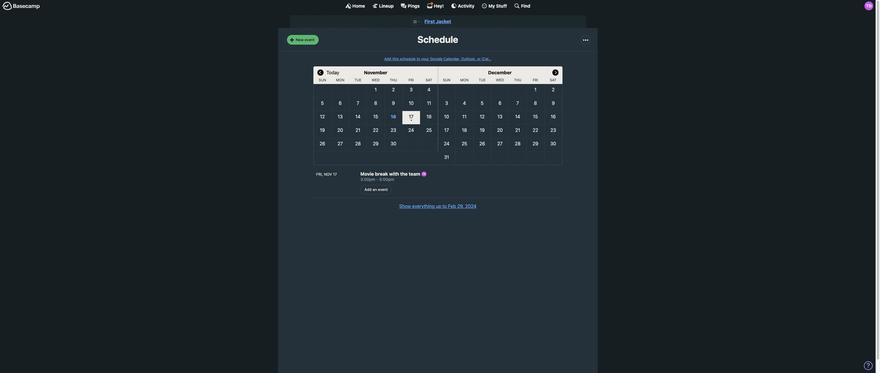 Task type: vqa. For each thing, say whether or not it's contained in the screenshot.
Wed
yes



Task type: describe. For each thing, give the bounding box(es) containing it.
mon for november
[[336, 78, 345, 82]]

0 vertical spatial tyler black image
[[865, 1, 874, 10]]

first jacket link
[[425, 19, 451, 24]]

sat for december
[[550, 78, 557, 82]]

up
[[436, 204, 441, 209]]

3:00pm     -     5:00pm
[[361, 177, 394, 182]]

team
[[409, 171, 420, 177]]

my
[[489, 3, 495, 8]]

sat for november
[[426, 78, 432, 82]]

hey! button
[[427, 2, 444, 9]]

1 vertical spatial tyler black image
[[422, 172, 427, 176]]

show
[[399, 204, 411, 209]]

add an event
[[365, 187, 388, 192]]

to for up
[[443, 204, 447, 209]]

new event
[[296, 37, 315, 42]]

tue for december
[[479, 78, 486, 82]]

home link
[[345, 3, 365, 9]]

break
[[375, 171, 388, 177]]

show        everything      up to        feb 29, 2024 button
[[399, 203, 477, 210]]

first jacket
[[425, 19, 451, 24]]

5:00pm
[[379, 177, 394, 182]]

switch accounts image
[[2, 1, 40, 11]]

lineup
[[379, 3, 394, 8]]

add this schedule to your google calendar, outlook, or ical…
[[384, 57, 492, 61]]

activity link
[[451, 3, 475, 9]]

1 horizontal spatial event
[[378, 187, 388, 192]]

nov
[[324, 172, 332, 177]]

today link
[[327, 66, 339, 78]]

first
[[425, 19, 435, 24]]

thu for november
[[390, 78, 397, 82]]

•
[[411, 118, 412, 122]]

hey!
[[434, 3, 444, 8]]

with
[[389, 171, 399, 177]]

everything
[[412, 204, 435, 209]]

3:00pm
[[361, 177, 375, 182]]

my stuff button
[[482, 3, 507, 9]]

december
[[488, 70, 512, 75]]

calendar,
[[444, 57, 460, 61]]

to for schedule
[[417, 57, 420, 61]]



Task type: locate. For each thing, give the bounding box(es) containing it.
event right new
[[305, 37, 315, 42]]

feb
[[448, 204, 456, 209]]

0 horizontal spatial wed
[[372, 78, 380, 82]]

1 vertical spatial to
[[443, 204, 447, 209]]

sun
[[319, 78, 326, 82], [443, 78, 451, 82]]

today
[[327, 70, 339, 75]]

0 vertical spatial add
[[384, 57, 391, 61]]

pings
[[408, 3, 420, 8]]

17
[[333, 172, 337, 177]]

1 thu from the left
[[390, 78, 397, 82]]

1 vertical spatial add
[[365, 187, 372, 192]]

schedule
[[400, 57, 416, 61]]

fri, nov 17
[[316, 172, 337, 177]]

fri for november
[[409, 78, 414, 82]]

or
[[477, 57, 481, 61]]

1 horizontal spatial sat
[[550, 78, 557, 82]]

mon for december
[[460, 78, 469, 82]]

1 horizontal spatial tue
[[479, 78, 486, 82]]

2 fri from the left
[[533, 78, 538, 82]]

0 horizontal spatial tyler black image
[[422, 172, 427, 176]]

new
[[296, 37, 304, 42]]

wed
[[372, 78, 380, 82], [496, 78, 504, 82]]

to
[[417, 57, 420, 61], [443, 204, 447, 209]]

an
[[373, 187, 377, 192]]

stuff
[[496, 3, 507, 8]]

tue
[[355, 78, 362, 82], [479, 78, 486, 82]]

-
[[376, 177, 378, 182]]

0 vertical spatial to
[[417, 57, 420, 61]]

sun down calendar,
[[443, 78, 451, 82]]

sat
[[426, 78, 432, 82], [550, 78, 557, 82]]

29,
[[457, 204, 464, 209]]

0 horizontal spatial to
[[417, 57, 420, 61]]

add
[[384, 57, 391, 61], [365, 187, 372, 192]]

outlook,
[[461, 57, 476, 61]]

this
[[392, 57, 399, 61]]

the
[[400, 171, 408, 177]]

2 sat from the left
[[550, 78, 557, 82]]

add left an
[[365, 187, 372, 192]]

sun left the today link
[[319, 78, 326, 82]]

activity
[[458, 3, 475, 8]]

lineup link
[[372, 3, 394, 9]]

1 vertical spatial event
[[378, 187, 388, 192]]

1 horizontal spatial add
[[384, 57, 391, 61]]

fri
[[409, 78, 414, 82], [533, 78, 538, 82]]

0 horizontal spatial add
[[365, 187, 372, 192]]

november
[[364, 70, 388, 75]]

to left "your"
[[417, 57, 420, 61]]

1 sat from the left
[[426, 78, 432, 82]]

event
[[305, 37, 315, 42], [378, 187, 388, 192]]

add left this on the left of the page
[[384, 57, 391, 61]]

0 horizontal spatial tue
[[355, 78, 362, 82]]

find
[[521, 3, 530, 8]]

0 horizontal spatial thu
[[390, 78, 397, 82]]

1 mon from the left
[[336, 78, 345, 82]]

2 wed from the left
[[496, 78, 504, 82]]

movie
[[361, 171, 374, 177]]

find button
[[514, 3, 530, 9]]

1 horizontal spatial tyler black image
[[865, 1, 874, 10]]

2 tue from the left
[[479, 78, 486, 82]]

mon down outlook,
[[460, 78, 469, 82]]

1 horizontal spatial wed
[[496, 78, 504, 82]]

fri for december
[[533, 78, 538, 82]]

show        everything      up to        feb 29, 2024
[[399, 204, 477, 209]]

your
[[421, 57, 429, 61]]

ical…
[[482, 57, 492, 61]]

tue right the today link
[[355, 78, 362, 82]]

0 horizontal spatial sun
[[319, 78, 326, 82]]

1 horizontal spatial sun
[[443, 78, 451, 82]]

wed down november
[[372, 78, 380, 82]]

home
[[352, 3, 365, 8]]

sun for december
[[443, 78, 451, 82]]

0 vertical spatial event
[[305, 37, 315, 42]]

sun for november
[[319, 78, 326, 82]]

tue for november
[[355, 78, 362, 82]]

add inside add an event link
[[365, 187, 372, 192]]

0 horizontal spatial mon
[[336, 78, 345, 82]]

wed for december
[[496, 78, 504, 82]]

add for add an event
[[365, 187, 372, 192]]

mon down today
[[336, 78, 345, 82]]

0 horizontal spatial fri
[[409, 78, 414, 82]]

0 horizontal spatial event
[[305, 37, 315, 42]]

2 mon from the left
[[460, 78, 469, 82]]

1 horizontal spatial mon
[[460, 78, 469, 82]]

my stuff
[[489, 3, 507, 8]]

add an event link
[[361, 185, 392, 195]]

event right an
[[378, 187, 388, 192]]

new event link
[[287, 35, 319, 45]]

1 tue from the left
[[355, 78, 362, 82]]

jacket
[[436, 19, 451, 24]]

2 thu from the left
[[514, 78, 522, 82]]

wed for november
[[372, 78, 380, 82]]

1 wed from the left
[[372, 78, 380, 82]]

2024
[[465, 204, 477, 209]]

schedule
[[418, 34, 458, 45]]

wed down december at top
[[496, 78, 504, 82]]

1 sun from the left
[[319, 78, 326, 82]]

add this schedule to your google calendar, outlook, or ical… link
[[384, 57, 492, 61]]

pings button
[[401, 3, 420, 9]]

add for add this schedule to your google calendar, outlook, or ical…
[[384, 57, 391, 61]]

main element
[[0, 0, 876, 11]]

fri,
[[316, 172, 323, 177]]

tyler black image
[[865, 1, 874, 10], [422, 172, 427, 176]]

google
[[430, 57, 443, 61]]

thu for december
[[514, 78, 522, 82]]

mon
[[336, 78, 345, 82], [460, 78, 469, 82]]

to right up
[[443, 204, 447, 209]]

1 horizontal spatial to
[[443, 204, 447, 209]]

tue down or
[[479, 78, 486, 82]]

to inside button
[[443, 204, 447, 209]]

1 fri from the left
[[409, 78, 414, 82]]

1 horizontal spatial fri
[[533, 78, 538, 82]]

thu
[[390, 78, 397, 82], [514, 78, 522, 82]]

2 sun from the left
[[443, 78, 451, 82]]

0 horizontal spatial sat
[[426, 78, 432, 82]]

1 horizontal spatial thu
[[514, 78, 522, 82]]

movie break with the team
[[361, 171, 422, 177]]



